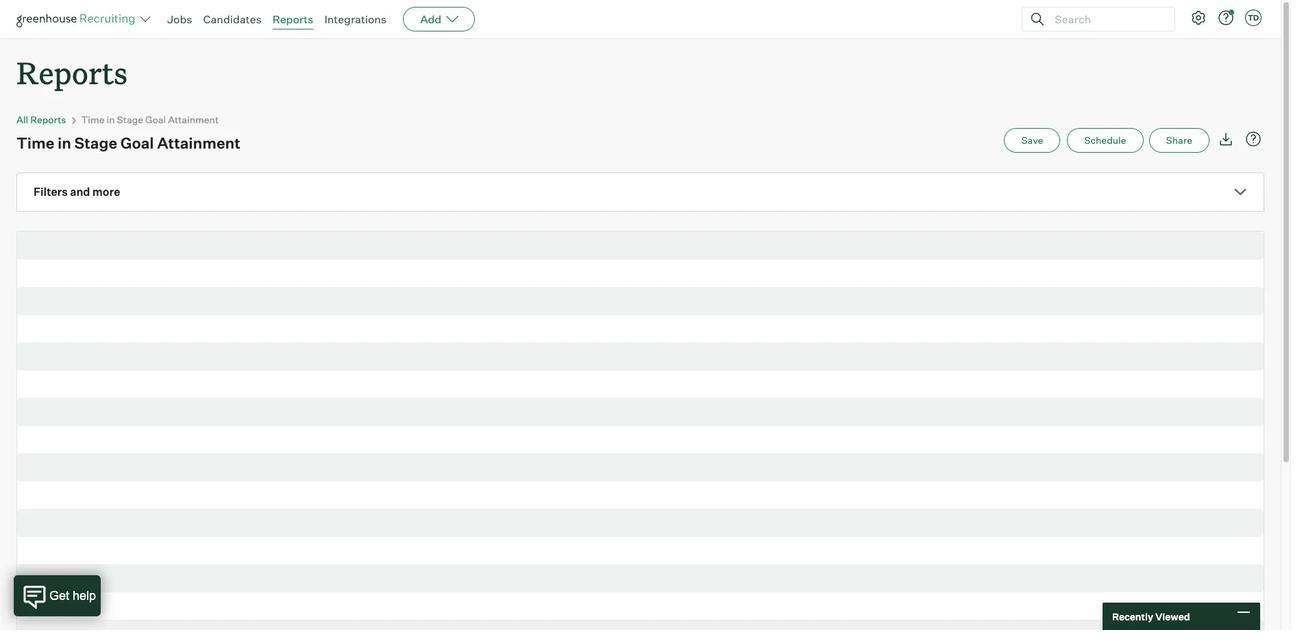 Task type: vqa. For each thing, say whether or not it's contained in the screenshot.
Collect associated with Manager at MarketWise
no



Task type: locate. For each thing, give the bounding box(es) containing it.
share
[[1167, 134, 1193, 146]]

0 vertical spatial attainment
[[168, 114, 219, 126]]

filters and more
[[34, 185, 120, 199]]

time down "all reports" link
[[16, 134, 54, 152]]

time in stage goal attainment
[[81, 114, 219, 126], [16, 134, 241, 152]]

candidates link
[[203, 12, 262, 26]]

1 vertical spatial attainment
[[157, 134, 241, 152]]

filters
[[34, 185, 68, 199]]

goal
[[145, 114, 166, 126], [120, 134, 154, 152]]

0 horizontal spatial time
[[16, 134, 54, 152]]

1 vertical spatial time
[[16, 134, 54, 152]]

1 vertical spatial goal
[[120, 134, 154, 152]]

reports link
[[273, 12, 314, 26]]

greenhouse recruiting image
[[16, 11, 140, 27]]

integrations
[[325, 12, 387, 26]]

1 vertical spatial in
[[58, 134, 71, 152]]

0 vertical spatial in
[[107, 114, 115, 126]]

schedule button
[[1068, 128, 1144, 153]]

attainment
[[168, 114, 219, 126], [157, 134, 241, 152]]

1 vertical spatial time in stage goal attainment
[[16, 134, 241, 152]]

integrations link
[[325, 12, 387, 26]]

add button
[[403, 7, 475, 32]]

all
[[16, 114, 28, 126]]

0 vertical spatial stage
[[117, 114, 143, 126]]

1 horizontal spatial in
[[107, 114, 115, 126]]

save and schedule this report to revisit it! element
[[1005, 128, 1068, 153]]

0 vertical spatial time
[[81, 114, 105, 126]]

time
[[81, 114, 105, 126], [16, 134, 54, 152]]

recently
[[1113, 611, 1154, 623]]

time right all reports
[[81, 114, 105, 126]]

stage
[[117, 114, 143, 126], [74, 134, 117, 152]]

reports down greenhouse recruiting image
[[16, 52, 128, 93]]

0 horizontal spatial in
[[58, 134, 71, 152]]

time in stage goal attainment link
[[81, 114, 219, 126]]

td button
[[1246, 10, 1262, 26]]

reports
[[273, 12, 314, 26], [16, 52, 128, 93], [30, 114, 66, 126]]

0 vertical spatial goal
[[145, 114, 166, 126]]

all reports
[[16, 114, 66, 126]]

jobs link
[[167, 12, 192, 26]]

in
[[107, 114, 115, 126], [58, 134, 71, 152]]

reports right "all"
[[30, 114, 66, 126]]

reports right candidates
[[273, 12, 314, 26]]

1 vertical spatial reports
[[16, 52, 128, 93]]

jobs
[[167, 12, 192, 26]]

faq image
[[1246, 131, 1262, 148]]



Task type: describe. For each thing, give the bounding box(es) containing it.
td button
[[1243, 7, 1265, 29]]

configure image
[[1191, 10, 1207, 26]]

schedule
[[1085, 134, 1127, 146]]

candidates
[[203, 12, 262, 26]]

save button
[[1005, 128, 1061, 153]]

add
[[420, 12, 442, 26]]

save
[[1022, 134, 1044, 146]]

more
[[92, 185, 120, 199]]

share button
[[1149, 128, 1210, 153]]

0 vertical spatial time in stage goal attainment
[[81, 114, 219, 126]]

download image
[[1218, 131, 1235, 148]]

td
[[1248, 13, 1260, 23]]

all reports link
[[16, 114, 66, 126]]

and
[[70, 185, 90, 199]]

recently viewed
[[1113, 611, 1191, 623]]

0 vertical spatial reports
[[273, 12, 314, 26]]

1 vertical spatial stage
[[74, 134, 117, 152]]

1 horizontal spatial time
[[81, 114, 105, 126]]

Search text field
[[1052, 9, 1163, 29]]

viewed
[[1156, 611, 1191, 623]]

2 vertical spatial reports
[[30, 114, 66, 126]]



